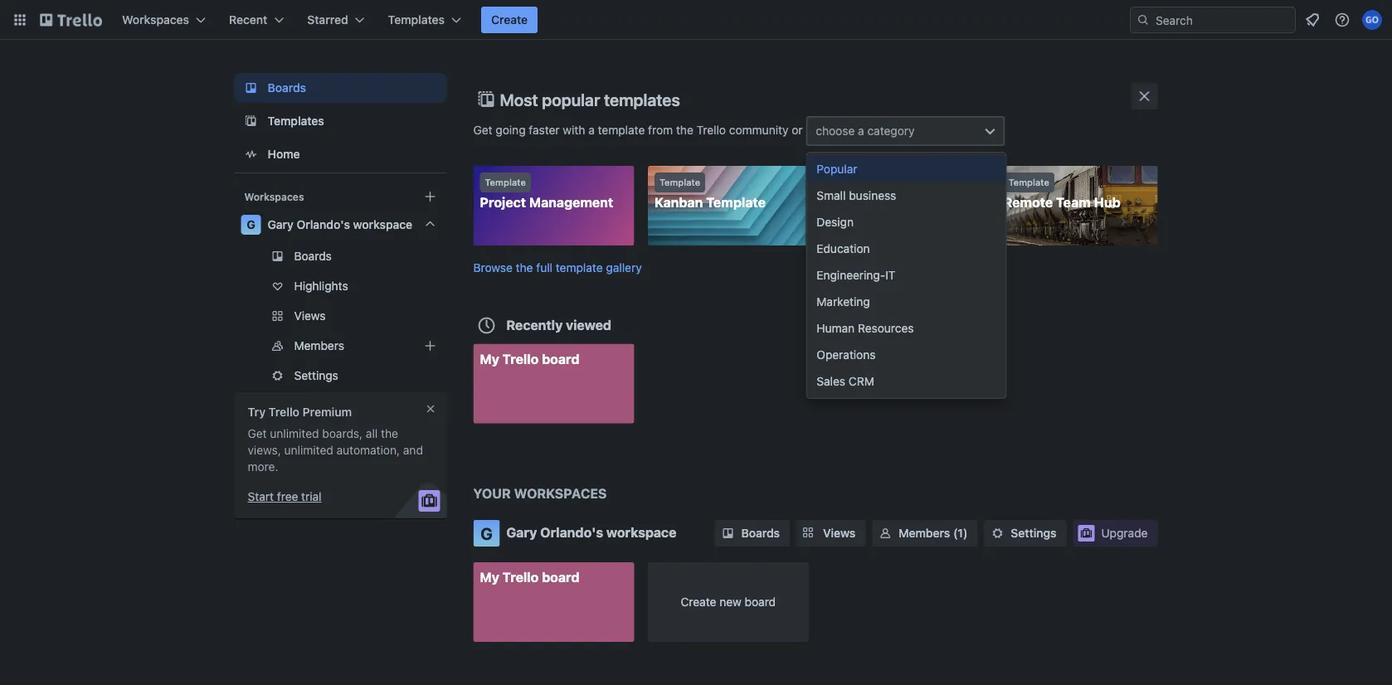 Task type: describe. For each thing, give the bounding box(es) containing it.
marketing
[[817, 295, 870, 309]]

operations
[[817, 348, 876, 362]]

community
[[729, 123, 789, 137]]

add image
[[420, 336, 440, 356]]

resources
[[858, 322, 914, 335]]

template remote team hub
[[1004, 177, 1121, 210]]

1 horizontal spatial get
[[473, 123, 493, 137]]

workspaces
[[514, 486, 607, 502]]

workspaces button
[[112, 7, 216, 33]]

management
[[529, 195, 613, 210]]

sm image
[[720, 525, 736, 542]]

members link
[[234, 333, 447, 359]]

1 vertical spatial the
[[516, 261, 533, 274]]

0 vertical spatial gary
[[268, 218, 294, 232]]

more.
[[248, 460, 278, 474]]

create for create
[[491, 13, 528, 27]]

template kanban template
[[655, 177, 766, 210]]

engineering-
[[817, 268, 886, 282]]

template for remote
[[1009, 177, 1050, 188]]

and
[[403, 444, 423, 457]]

templates link
[[234, 106, 447, 136]]

views,
[[248, 444, 281, 457]]

template project management
[[480, 177, 613, 210]]

from
[[648, 123, 673, 137]]

templates button
[[378, 7, 471, 33]]

start free trial button
[[248, 489, 322, 505]]

recent
[[229, 13, 267, 27]]

design
[[817, 215, 854, 229]]

simple
[[829, 195, 873, 210]]

highlights link
[[234, 273, 447, 300]]

templates inside "templates" dropdown button
[[388, 13, 445, 27]]

engineering-it
[[817, 268, 896, 282]]

workspaces inside popup button
[[122, 13, 189, 27]]

0 vertical spatial workspace
[[353, 218, 413, 232]]

my trello board for 1st "my trello board" link from the bottom
[[480, 570, 580, 585]]

start free trial
[[248, 490, 322, 504]]

template right kanban
[[706, 195, 766, 210]]

team
[[1056, 195, 1091, 210]]

template for simple
[[834, 177, 875, 188]]

search image
[[1137, 13, 1150, 27]]

1 horizontal spatial settings link
[[985, 520, 1067, 547]]

choose a category
[[816, 124, 915, 138]]

0 horizontal spatial settings
[[294, 369, 338, 383]]

board image
[[241, 78, 261, 98]]

1 horizontal spatial orlando's
[[540, 525, 603, 541]]

start
[[248, 490, 274, 504]]

views for the topmost views link
[[294, 309, 326, 323]]

boards link for views
[[715, 520, 790, 547]]

sales crm
[[817, 375, 874, 388]]

0 vertical spatial settings link
[[234, 363, 447, 389]]

starred
[[307, 13, 348, 27]]

home image
[[241, 144, 261, 164]]

human resources
[[817, 322, 914, 335]]

free
[[277, 490, 298, 504]]

browse the full template gallery link
[[473, 261, 642, 274]]

template for project
[[485, 177, 526, 188]]

education
[[817, 242, 870, 256]]

boards for views
[[741, 527, 780, 540]]

automation,
[[337, 444, 400, 457]]

all
[[366, 427, 378, 441]]

1 sm image from the left
[[877, 525, 894, 542]]

home
[[268, 147, 300, 161]]

0 horizontal spatial orlando's
[[297, 218, 350, 232]]

members for members (1)
[[899, 527, 950, 540]]

kanban
[[655, 195, 703, 210]]

most
[[500, 90, 538, 109]]

1 vertical spatial workspaces
[[244, 191, 304, 202]]

my for 1st "my trello board" link from the bottom
[[480, 570, 500, 585]]

create new board
[[681, 595, 776, 609]]

1 vertical spatial template
[[556, 261, 603, 274]]

template simple project board
[[829, 177, 964, 210]]

1 my trello board link from the top
[[473, 344, 634, 424]]

trial
[[301, 490, 322, 504]]

0 vertical spatial views link
[[234, 303, 447, 329]]

going
[[496, 123, 526, 137]]

human
[[817, 322, 855, 335]]



Task type: locate. For each thing, give the bounding box(es) containing it.
settings up premium
[[294, 369, 338, 383]]

members down highlights
[[294, 339, 344, 353]]

settings link
[[234, 363, 447, 389], [985, 520, 1067, 547]]

project left board
[[876, 195, 923, 210]]

small business
[[817, 189, 896, 202]]

sm image right the (1)
[[989, 525, 1006, 542]]

faster
[[529, 123, 560, 137]]

back to home image
[[40, 7, 102, 33]]

template for kanban
[[660, 177, 701, 188]]

1 horizontal spatial settings
[[1011, 527, 1057, 540]]

boards
[[268, 81, 306, 95], [294, 249, 332, 263], [741, 527, 780, 540]]

1 vertical spatial views
[[823, 527, 856, 540]]

1 horizontal spatial sm image
[[989, 525, 1006, 542]]

0 horizontal spatial views
[[294, 309, 326, 323]]

0 vertical spatial my trello board
[[480, 351, 580, 367]]

boards up highlights
[[294, 249, 332, 263]]

0 horizontal spatial gary orlando's workspace
[[268, 218, 413, 232]]

1 my from the top
[[480, 351, 500, 367]]

your
[[473, 486, 511, 502]]

boards link up the templates link
[[234, 73, 447, 103]]

Search field
[[1150, 7, 1295, 32]]

1 vertical spatial gary
[[507, 525, 537, 541]]

project inside template project management
[[480, 195, 526, 210]]

0 vertical spatial the
[[676, 123, 694, 137]]

full
[[536, 261, 553, 274]]

template up remote at the top
[[1009, 177, 1050, 188]]

templates right starred dropdown button
[[388, 13, 445, 27]]

g
[[247, 218, 255, 232], [481, 524, 493, 543]]

choose
[[816, 124, 855, 138]]

trello
[[697, 123, 726, 137], [503, 351, 539, 367], [269, 405, 300, 419], [503, 570, 539, 585]]

boards link up new
[[715, 520, 790, 547]]

boards link up the "highlights" link
[[234, 243, 447, 270]]

unlimited down boards,
[[284, 444, 333, 457]]

0 vertical spatial gary orlando's workspace
[[268, 218, 413, 232]]

gary down your workspaces
[[507, 525, 537, 541]]

0 horizontal spatial workspaces
[[122, 13, 189, 27]]

1 vertical spatial my
[[480, 570, 500, 585]]

0 notifications image
[[1303, 10, 1323, 30]]

try
[[248, 405, 266, 419]]

category
[[868, 124, 915, 138]]

browse the full template gallery
[[473, 261, 642, 274]]

highlights
[[294, 279, 348, 293]]

sm image left 'members (1)'
[[877, 525, 894, 542]]

template up small business
[[834, 177, 875, 188]]

1 vertical spatial g
[[481, 524, 493, 543]]

views link
[[234, 303, 447, 329], [797, 520, 866, 547]]

1 horizontal spatial workspace
[[607, 525, 677, 541]]

0 horizontal spatial a
[[589, 123, 595, 137]]

0 horizontal spatial project
[[480, 195, 526, 210]]

template inside template remote team hub
[[1009, 177, 1050, 188]]

2 sm image from the left
[[989, 525, 1006, 542]]

0 horizontal spatial members
[[294, 339, 344, 353]]

create left new
[[681, 595, 716, 609]]

1 horizontal spatial create
[[681, 595, 716, 609]]

get left the going
[[473, 123, 493, 137]]

viewed
[[566, 317, 612, 333]]

0 vertical spatial orlando's
[[297, 218, 350, 232]]

0 vertical spatial my trello board link
[[473, 344, 634, 424]]

recently
[[507, 317, 563, 333]]

0 horizontal spatial views link
[[234, 303, 447, 329]]

1 vertical spatial unlimited
[[284, 444, 333, 457]]

0 horizontal spatial sm image
[[877, 525, 894, 542]]

0 vertical spatial unlimited
[[270, 427, 319, 441]]

orlando's down workspaces
[[540, 525, 603, 541]]

2 vertical spatial board
[[745, 595, 776, 609]]

g down your
[[481, 524, 493, 543]]

recently viewed
[[507, 317, 612, 333]]

0 vertical spatial template
[[598, 123, 645, 137]]

0 vertical spatial boards
[[268, 81, 306, 95]]

1 vertical spatial templates
[[268, 114, 324, 128]]

board
[[926, 195, 964, 210]]

views
[[294, 309, 326, 323], [823, 527, 856, 540]]

trello inside try trello premium get unlimited boards, all the views, unlimited automation, and more.
[[269, 405, 300, 419]]

template right full
[[556, 261, 603, 274]]

upgrade
[[1102, 527, 1148, 540]]

1 vertical spatial workspace
[[607, 525, 677, 541]]

1 horizontal spatial the
[[516, 261, 533, 274]]

0 vertical spatial get
[[473, 123, 493, 137]]

0 vertical spatial settings
[[294, 369, 338, 383]]

browse
[[473, 261, 513, 274]]

0 vertical spatial workspaces
[[122, 13, 189, 27]]

settings link down members link
[[234, 363, 447, 389]]

or
[[792, 123, 803, 137]]

project inside template simple project board
[[876, 195, 923, 210]]

popular
[[542, 90, 600, 109]]

the right from
[[676, 123, 694, 137]]

members (1)
[[899, 527, 968, 540]]

1 horizontal spatial workspaces
[[244, 191, 304, 202]]

0 vertical spatial members
[[294, 339, 344, 353]]

1 vertical spatial boards link
[[234, 243, 447, 270]]

workspaces
[[122, 13, 189, 27], [244, 191, 304, 202]]

0 vertical spatial board
[[542, 351, 580, 367]]

2 vertical spatial boards link
[[715, 520, 790, 547]]

crm
[[849, 375, 874, 388]]

sm image
[[877, 525, 894, 542], [989, 525, 1006, 542]]

0 vertical spatial my
[[480, 351, 500, 367]]

1 horizontal spatial g
[[481, 524, 493, 543]]

gary down home
[[268, 218, 294, 232]]

settings right the (1)
[[1011, 527, 1057, 540]]

the for get going faster with a template from the trello community or
[[676, 123, 694, 137]]

boards link
[[234, 73, 447, 103], [234, 243, 447, 270], [715, 520, 790, 547]]

0 vertical spatial templates
[[388, 13, 445, 27]]

0 vertical spatial views
[[294, 309, 326, 323]]

my trello board for first "my trello board" link from the top of the page
[[480, 351, 580, 367]]

0 vertical spatial create
[[491, 13, 528, 27]]

templates up home
[[268, 114, 324, 128]]

views for the bottom views link
[[823, 527, 856, 540]]

the for try trello premium get unlimited boards, all the views, unlimited automation, and more.
[[381, 427, 398, 441]]

workspace
[[353, 218, 413, 232], [607, 525, 677, 541]]

it
[[886, 268, 896, 282]]

0 vertical spatial g
[[247, 218, 255, 232]]

1 vertical spatial gary orlando's workspace
[[507, 525, 677, 541]]

g down home icon
[[247, 218, 255, 232]]

2 horizontal spatial the
[[676, 123, 694, 137]]

2 my trello board link from the top
[[473, 563, 634, 642]]

2 vertical spatial the
[[381, 427, 398, 441]]

the left full
[[516, 261, 533, 274]]

1 horizontal spatial project
[[876, 195, 923, 210]]

template
[[485, 177, 526, 188], [660, 177, 701, 188], [834, 177, 875, 188], [1009, 177, 1050, 188], [706, 195, 766, 210]]

create inside button
[[491, 13, 528, 27]]

1 vertical spatial orlando's
[[540, 525, 603, 541]]

a right with
[[589, 123, 595, 137]]

template up kanban
[[660, 177, 701, 188]]

2 project from the left
[[876, 195, 923, 210]]

upgrade button
[[1073, 520, 1158, 547]]

boards,
[[322, 427, 363, 441]]

0 horizontal spatial g
[[247, 218, 255, 232]]

members
[[294, 339, 344, 353], [899, 527, 950, 540]]

(1)
[[953, 527, 968, 540]]

your workspaces
[[473, 486, 607, 502]]

0 horizontal spatial create
[[491, 13, 528, 27]]

template down the going
[[485, 177, 526, 188]]

my trello board
[[480, 351, 580, 367], [480, 570, 580, 585]]

1 horizontal spatial gary
[[507, 525, 537, 541]]

1 vertical spatial get
[[248, 427, 267, 441]]

the
[[676, 123, 694, 137], [516, 261, 533, 274], [381, 427, 398, 441]]

boards for highlights
[[294, 249, 332, 263]]

template down templates
[[598, 123, 645, 137]]

starred button
[[297, 7, 375, 33]]

0 vertical spatial boards link
[[234, 73, 447, 103]]

settings
[[294, 369, 338, 383], [1011, 527, 1057, 540]]

gary orlando's workspace down workspaces
[[507, 525, 677, 541]]

2 my trello board from the top
[[480, 570, 580, 585]]

1 horizontal spatial gary orlando's workspace
[[507, 525, 677, 541]]

the right all
[[381, 427, 398, 441]]

unlimited up views,
[[270, 427, 319, 441]]

gary orlando's workspace up the "highlights" link
[[268, 218, 413, 232]]

members left the (1)
[[899, 527, 950, 540]]

my for first "my trello board" link from the top of the page
[[480, 351, 500, 367]]

most popular templates
[[500, 90, 680, 109]]

sm image inside settings link
[[989, 525, 1006, 542]]

gary
[[268, 218, 294, 232], [507, 525, 537, 541]]

my trello board link
[[473, 344, 634, 424], [473, 563, 634, 642]]

gary orlando (garyorlando) image
[[1363, 10, 1382, 30]]

settings link right the (1)
[[985, 520, 1067, 547]]

project
[[480, 195, 526, 210], [876, 195, 923, 210]]

orlando's up highlights
[[297, 218, 350, 232]]

premium
[[303, 405, 352, 419]]

home link
[[234, 139, 447, 169]]

0 horizontal spatial gary
[[268, 218, 294, 232]]

0 horizontal spatial workspace
[[353, 218, 413, 232]]

1 horizontal spatial views link
[[797, 520, 866, 547]]

sales
[[817, 375, 846, 388]]

1 horizontal spatial a
[[858, 124, 864, 138]]

1 vertical spatial boards
[[294, 249, 332, 263]]

open information menu image
[[1334, 12, 1351, 28]]

try trello premium get unlimited boards, all the views, unlimited automation, and more.
[[248, 405, 423, 474]]

1 vertical spatial create
[[681, 595, 716, 609]]

template
[[598, 123, 645, 137], [556, 261, 603, 274]]

1 vertical spatial board
[[542, 570, 580, 585]]

0 horizontal spatial templates
[[268, 114, 324, 128]]

2 my from the top
[[480, 570, 500, 585]]

orlando's
[[297, 218, 350, 232], [540, 525, 603, 541]]

template board image
[[241, 111, 261, 131]]

template inside template simple project board
[[834, 177, 875, 188]]

small
[[817, 189, 846, 202]]

get inside try trello premium get unlimited boards, all the views, unlimited automation, and more.
[[248, 427, 267, 441]]

board
[[542, 351, 580, 367], [542, 570, 580, 585], [745, 595, 776, 609]]

1 vertical spatial my trello board link
[[473, 563, 634, 642]]

primary element
[[0, 0, 1392, 40]]

1 vertical spatial settings link
[[985, 520, 1067, 547]]

get
[[473, 123, 493, 137], [248, 427, 267, 441]]

create up most
[[491, 13, 528, 27]]

project up the "browse"
[[480, 195, 526, 210]]

new
[[720, 595, 742, 609]]

members for members
[[294, 339, 344, 353]]

with
[[563, 123, 585, 137]]

get up views,
[[248, 427, 267, 441]]

the inside try trello premium get unlimited boards, all the views, unlimited automation, and more.
[[381, 427, 398, 441]]

2 vertical spatial boards
[[741, 527, 780, 540]]

1 vertical spatial my trello board
[[480, 570, 580, 585]]

1 horizontal spatial views
[[823, 527, 856, 540]]

popular
[[817, 162, 858, 176]]

get going faster with a template from the trello community or
[[473, 123, 806, 137]]

business
[[849, 189, 896, 202]]

remote
[[1004, 195, 1053, 210]]

templates
[[604, 90, 680, 109]]

1 vertical spatial settings
[[1011, 527, 1057, 540]]

1 horizontal spatial templates
[[388, 13, 445, 27]]

templates inside the templates link
[[268, 114, 324, 128]]

0 horizontal spatial the
[[381, 427, 398, 441]]

a right choose
[[858, 124, 864, 138]]

hub
[[1094, 195, 1121, 210]]

1 my trello board from the top
[[480, 351, 580, 367]]

1 project from the left
[[480, 195, 526, 210]]

1 vertical spatial views link
[[797, 520, 866, 547]]

boards link for highlights
[[234, 243, 447, 270]]

a
[[589, 123, 595, 137], [858, 124, 864, 138]]

gary orlando's workspace
[[268, 218, 413, 232], [507, 525, 677, 541]]

create for create new board
[[681, 595, 716, 609]]

create a workspace image
[[420, 187, 440, 207]]

boards right board icon
[[268, 81, 306, 95]]

recent button
[[219, 7, 294, 33]]

0 horizontal spatial settings link
[[234, 363, 447, 389]]

0 horizontal spatial get
[[248, 427, 267, 441]]

boards right sm icon
[[741, 527, 780, 540]]

gallery
[[606, 261, 642, 274]]

1 horizontal spatial members
[[899, 527, 950, 540]]

template inside template project management
[[485, 177, 526, 188]]

create button
[[481, 7, 538, 33]]

1 vertical spatial members
[[899, 527, 950, 540]]



Task type: vqa. For each thing, say whether or not it's contained in the screenshot.
board
yes



